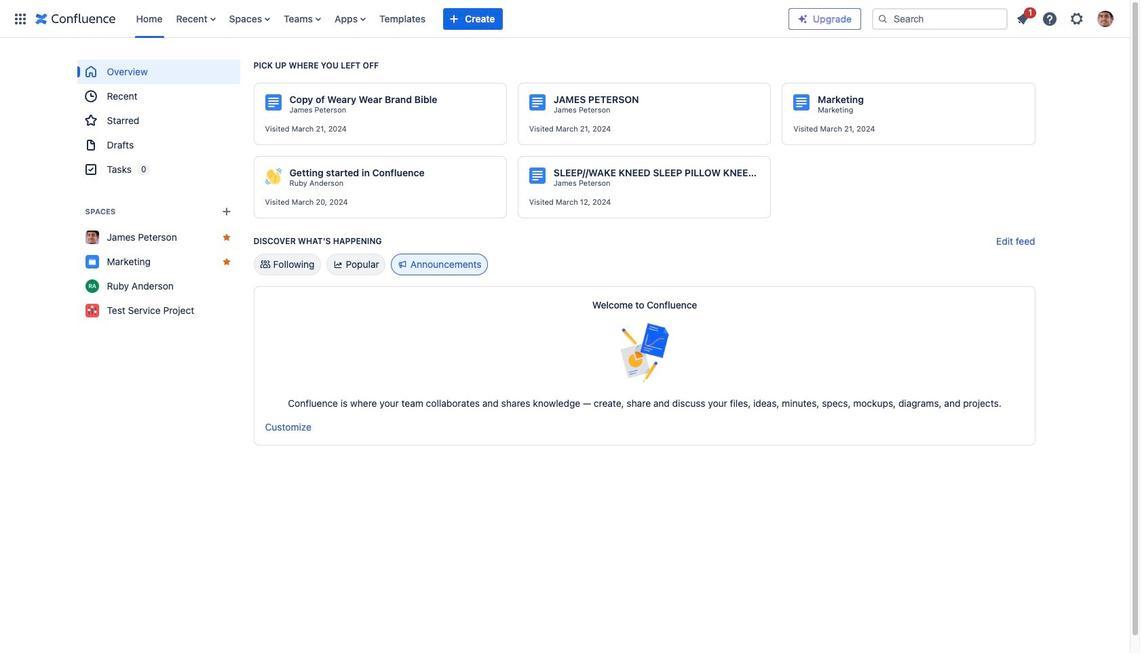 Task type: vqa. For each thing, say whether or not it's contained in the screenshot.
Progress
no



Task type: describe. For each thing, give the bounding box(es) containing it.
notification icon image
[[1015, 11, 1032, 27]]

create a space image
[[218, 204, 235, 220]]

help icon image
[[1042, 11, 1059, 27]]

your profile and preferences image
[[1098, 11, 1114, 27]]

list item inside list
[[1011, 5, 1037, 30]]

search image
[[878, 13, 889, 24]]

settings icon image
[[1070, 11, 1086, 27]]

list for premium icon
[[1011, 5, 1123, 31]]

list for appswitcher icon
[[129, 0, 789, 38]]

:wave: image
[[265, 168, 281, 185]]

:wave: image
[[265, 168, 281, 185]]



Task type: locate. For each thing, give the bounding box(es) containing it.
confluence image
[[35, 11, 116, 27], [35, 11, 116, 27]]

premium image
[[798, 13, 809, 24]]

1 horizontal spatial list
[[1011, 5, 1123, 31]]

1 unstar this space image from the top
[[221, 232, 232, 243]]

Search field
[[873, 8, 1008, 30]]

0 horizontal spatial list
[[129, 0, 789, 38]]

appswitcher icon image
[[12, 11, 29, 27]]

2 unstar this space image from the top
[[221, 257, 232, 268]]

0 vertical spatial unstar this space image
[[221, 232, 232, 243]]

None search field
[[873, 8, 1008, 30]]

list
[[129, 0, 789, 38], [1011, 5, 1123, 31]]

group
[[77, 60, 240, 182]]

banner
[[0, 0, 1131, 38]]

global element
[[8, 0, 789, 38]]

unstar this space image
[[221, 232, 232, 243], [221, 257, 232, 268]]

1 vertical spatial unstar this space image
[[221, 257, 232, 268]]

list item
[[1011, 5, 1037, 30]]



